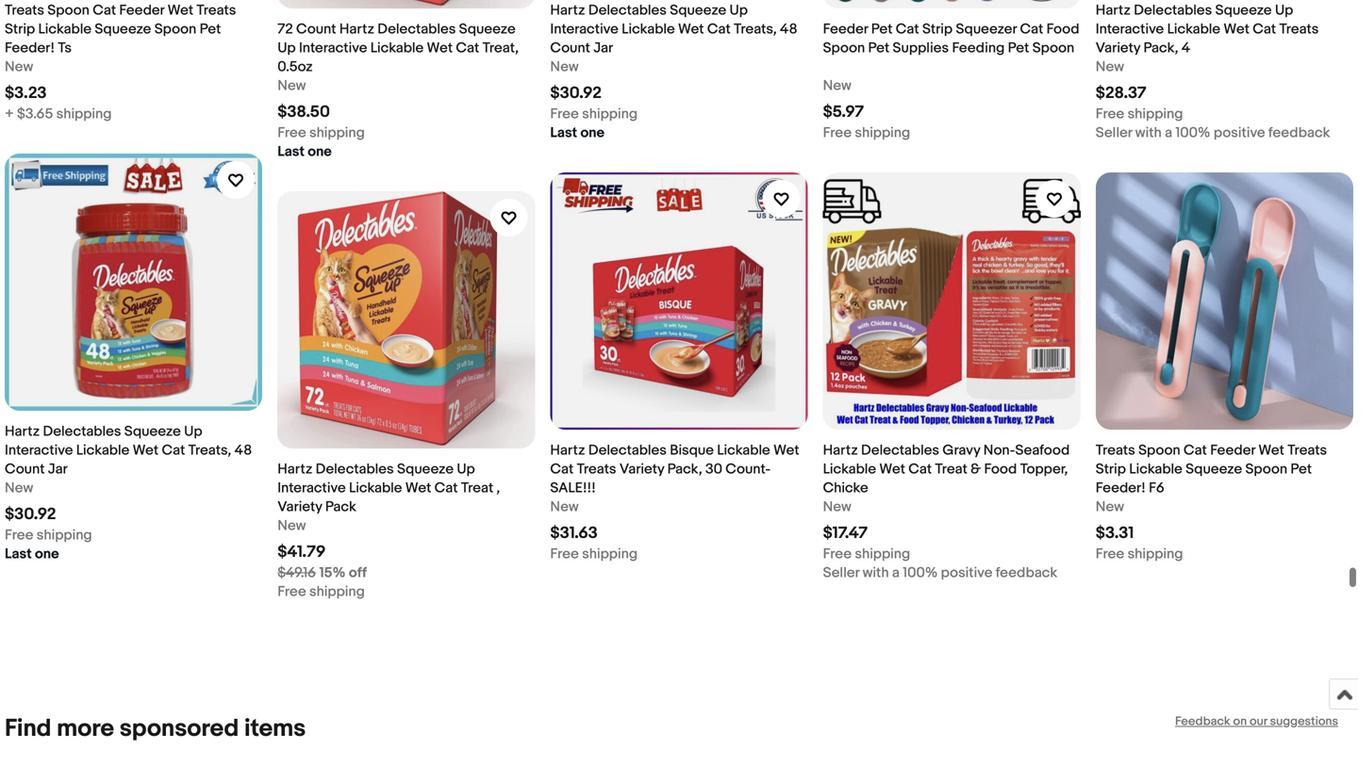 Task type: vqa. For each thing, say whether or not it's contained in the screenshot.
'$194.74/ea'
no



Task type: locate. For each thing, give the bounding box(es) containing it.
0 horizontal spatial treats,
[[188, 442, 231, 459]]

0 horizontal spatial strip
[[5, 21, 35, 38]]

0 vertical spatial with
[[1135, 124, 1162, 141]]

hartz up the '$28.37'
[[1096, 2, 1131, 19]]

new up the $28.37 text box
[[1096, 58, 1124, 75]]

1 vertical spatial feedback
[[996, 565, 1058, 582]]

0 horizontal spatial count
[[5, 461, 45, 478]]

free down "$3.31"
[[1096, 546, 1125, 563]]

0 horizontal spatial feeder
[[119, 2, 164, 19]]

$3.65
[[17, 105, 53, 122]]

48
[[780, 21, 798, 38], [234, 442, 252, 459]]

shipping
[[56, 105, 112, 122], [582, 105, 638, 122], [1128, 105, 1183, 122], [309, 124, 365, 141], [855, 124, 910, 141], [37, 527, 92, 544], [582, 546, 638, 563], [855, 546, 910, 563], [1128, 546, 1183, 563], [309, 584, 365, 601]]

squeeze inside hartz delectables squeeze up interactive lickable wet cat treats variety pack, 4 new $28.37 free shipping seller with a 100% positive feedback
[[1215, 2, 1272, 19]]

free shipping text field down the $5.97 text field on the top
[[823, 123, 910, 142]]

variety left 30
[[620, 461, 664, 478]]

wet inside the 72 count hartz delectables squeeze up interactive lickable wet cat treat, 0.5oz new $38.50 free shipping last one
[[427, 39, 453, 56]]

strip for $3.23
[[5, 21, 35, 38]]

free shipping text field down $30.92 text box at the top of the page
[[550, 105, 638, 123]]

up inside hartz delectables squeeze up interactive lickable wet cat treats variety pack, 4 new $28.37 free shipping seller with a 100% positive feedback
[[1275, 2, 1293, 19]]

last
[[550, 124, 577, 141], [277, 143, 305, 160], [5, 546, 32, 563]]

0 vertical spatial treat
[[935, 461, 968, 478]]

1 vertical spatial last
[[277, 143, 305, 160]]

with
[[1135, 124, 1162, 141], [863, 565, 889, 582]]

free shipping text field down $17.47 text box
[[823, 545, 910, 564]]

1 vertical spatial variety
[[620, 461, 664, 478]]

new text field up '$3.31' text field
[[1096, 498, 1124, 517]]

$30.92 for $30.92 text field
[[5, 505, 56, 525]]

2 vertical spatial variety
[[277, 499, 322, 516]]

hartz delectables squeeze up interactive lickable wet cat treat , variety pack new $41.79 $49.16 15% off free shipping
[[277, 461, 500, 601]]

feedback
[[1269, 124, 1330, 141], [996, 565, 1058, 582]]

2 horizontal spatial last
[[550, 124, 577, 141]]

1 horizontal spatial variety
[[620, 461, 664, 478]]

new text field up $3.23 at the left of the page
[[5, 57, 33, 76]]

lickable
[[38, 21, 91, 38], [622, 21, 675, 38], [1167, 21, 1221, 38], [370, 39, 424, 56], [76, 442, 129, 459], [717, 442, 770, 459], [823, 461, 876, 478], [1129, 461, 1183, 478], [349, 480, 402, 497]]

last for free shipping text field for $30.92 text box at the top of the page
[[550, 124, 577, 141]]

1 horizontal spatial new text field
[[550, 498, 579, 517]]

free down the $5.97 text field on the top
[[823, 124, 852, 141]]

1 horizontal spatial strip
[[922, 21, 953, 38]]

strip inside 'treats spoon cat feeder wet treats strip lickable squeeze spoon pet feeder! f6 new $3.31 free shipping'
[[1096, 461, 1126, 478]]

count right 72
[[296, 21, 336, 38]]

new up $30.92 text box at the top of the page
[[550, 58, 579, 75]]

0 horizontal spatial 100%
[[903, 565, 938, 582]]

treats spoon cat feeder wet treats strip lickable squeeze spoon pet feeder! ts new $3.23 + $3.65 shipping
[[5, 2, 236, 122]]

0 horizontal spatial variety
[[277, 499, 322, 516]]

free shipping text field down $31.63
[[550, 545, 638, 564]]

new down 0.5oz
[[277, 77, 306, 94]]

shipping down the $5.97 text field on the top
[[855, 124, 910, 141]]

1 vertical spatial treat
[[461, 480, 493, 497]]

new text field for $30.92 text box at the top of the page
[[550, 57, 579, 76]]

new text field down chicke
[[823, 498, 852, 517]]

hartz inside hartz delectables squeeze up interactive lickable wet cat treat , variety pack new $41.79 $49.16 15% off free shipping
[[277, 461, 312, 478]]

strip inside treats spoon cat feeder wet treats strip lickable squeeze spoon pet feeder! ts new $3.23 + $3.65 shipping
[[5, 21, 35, 38]]

seller
[[1096, 124, 1132, 141], [823, 565, 860, 582]]

interactive inside hartz delectables squeeze up interactive lickable wet cat treats variety pack, 4 new $28.37 free shipping seller with a 100% positive feedback
[[1096, 21, 1164, 38]]

0 vertical spatial last
[[550, 124, 577, 141]]

1 horizontal spatial $30.92
[[550, 83, 602, 103]]

feeder! for $3.31
[[1096, 480, 1146, 497]]

1 vertical spatial feeder
[[823, 21, 868, 38]]

0 horizontal spatial a
[[892, 565, 900, 582]]

$5.97
[[823, 102, 864, 122]]

$49.16
[[277, 565, 316, 582]]

a inside "hartz delectables gravy non-seafood lickable wet cat treat & food topper, chicke new $17.47 free shipping seller with a 100% positive feedback"
[[892, 565, 900, 582]]

free shipping text field for $30.92 text field
[[5, 526, 92, 545]]

variety left pack
[[277, 499, 322, 516]]

free down $30.92 text field
[[5, 527, 33, 544]]

1 vertical spatial positive
[[941, 565, 993, 582]]

0 vertical spatial feeder!
[[5, 39, 55, 56]]

last one text field down $30.92 text box at the top of the page
[[550, 123, 605, 142]]

1 vertical spatial jar
[[48, 461, 68, 478]]

0 vertical spatial $30.92
[[550, 83, 602, 103]]

1 horizontal spatial with
[[1135, 124, 1162, 141]]

hartz delectables squeeze up interactive lickable wet cat treats variety pack, 4 new $28.37 free shipping seller with a 100% positive feedback
[[1096, 2, 1330, 141]]

variety
[[1096, 39, 1141, 56], [620, 461, 664, 478], [277, 499, 322, 516]]

1 vertical spatial a
[[892, 565, 900, 582]]

1 horizontal spatial one
[[308, 143, 332, 160]]

lickable inside "hartz delectables gravy non-seafood lickable wet cat treat & food topper, chicke new $17.47 free shipping seller with a 100% positive feedback"
[[823, 461, 876, 478]]

0 vertical spatial 48
[[780, 21, 798, 38]]

new text field for $41.79
[[277, 517, 306, 536]]

free
[[550, 105, 579, 122], [1096, 105, 1125, 122], [277, 124, 306, 141], [823, 124, 852, 141], [5, 527, 33, 544], [550, 546, 579, 563], [823, 546, 852, 563], [1096, 546, 1125, 563], [277, 584, 306, 601]]

new text field for $30.92 text field
[[5, 479, 33, 498]]

1 horizontal spatial feeder
[[823, 21, 868, 38]]

feeder! inside treats spoon cat feeder wet treats strip lickable squeeze spoon pet feeder! ts new $3.23 + $3.65 shipping
[[5, 39, 55, 56]]

2 vertical spatial one
[[35, 546, 59, 563]]

bisque
[[670, 442, 714, 459]]

with down the '$28.37'
[[1135, 124, 1162, 141]]

last down $38.50 "text field" at the top left of the page
[[277, 143, 305, 160]]

0 horizontal spatial feeder!
[[5, 39, 55, 56]]

free down $17.47 text box
[[823, 546, 852, 563]]

0 horizontal spatial 48
[[234, 442, 252, 459]]

with down $17.47 at the bottom
[[863, 565, 889, 582]]

with inside "hartz delectables gravy non-seafood lickable wet cat treat & food topper, chicke new $17.47 free shipping seller with a 100% positive feedback"
[[863, 565, 889, 582]]

last one text field for free shipping text field for $30.92 text box at the top of the page
[[550, 123, 605, 142]]

variety up the $28.37 text box
[[1096, 39, 1141, 56]]

$28.37 text field
[[1096, 83, 1146, 103]]

new text field up $30.92 text field
[[5, 479, 33, 498]]

one for $38.50 "text field" at the top left of the page
[[308, 143, 332, 160]]

pack
[[325, 499, 356, 516]]

pet inside 'treats spoon cat feeder wet treats strip lickable squeeze spoon pet feeder! f6 new $3.31 free shipping'
[[1291, 461, 1312, 478]]

1 vertical spatial count
[[550, 39, 590, 56]]

$38.50
[[277, 102, 330, 122]]

treats inside hartz delectables bisque lickable wet cat treats variety pack, 30 count- sale!!! new $31.63 free shipping
[[577, 461, 616, 478]]

new text field for $17.47 text box
[[823, 498, 852, 517]]

$5.97 text field
[[823, 102, 864, 122]]

free shipping text field for $38.50
[[277, 123, 365, 142]]

72
[[277, 21, 293, 38]]

squeeze
[[670, 2, 726, 19], [1215, 2, 1272, 19], [95, 21, 151, 38], [459, 21, 516, 38], [124, 424, 181, 441], [397, 461, 454, 478], [1186, 461, 1242, 478]]

0 vertical spatial hartz delectables squeeze up interactive lickable wet cat treats, 48 count jar new $30.92 free shipping last one
[[550, 2, 798, 141]]

free shipping text field for $30.92 text box at the top of the page
[[550, 105, 638, 123]]

new text field down 0.5oz
[[277, 76, 306, 95]]

new up $41.79 text field
[[277, 518, 306, 535]]

0 horizontal spatial $30.92
[[5, 505, 56, 525]]

0 vertical spatial treats,
[[734, 21, 777, 38]]

count
[[296, 21, 336, 38], [550, 39, 590, 56], [5, 461, 45, 478]]

1 vertical spatial treats,
[[188, 442, 231, 459]]

0 vertical spatial jar
[[593, 39, 613, 56]]

2 horizontal spatial count
[[550, 39, 590, 56]]

Seller with a 100% positive feedback text field
[[823, 564, 1058, 583]]

shipping right the $3.65
[[56, 105, 112, 122]]

1 vertical spatial with
[[863, 565, 889, 582]]

shipping down '$3.31' text field
[[1128, 546, 1183, 563]]

new up $5.97
[[823, 77, 852, 94]]

shipping down $17.47 at the bottom
[[855, 546, 910, 563]]

interactive up pack
[[277, 480, 346, 497]]

free inside the 72 count hartz delectables squeeze up interactive lickable wet cat treat, 0.5oz new $38.50 free shipping last one
[[277, 124, 306, 141]]

new up $3.23 at the left of the page
[[5, 58, 33, 75]]

cat inside 'treats spoon cat feeder wet treats strip lickable squeeze spoon pet feeder! f6 new $3.31 free shipping'
[[1184, 442, 1207, 459]]

last one text field down $38.50 "text field" at the top left of the page
[[277, 142, 332, 161]]

treats spoon cat feeder wet treats strip lickable squeeze spoon pet feeder! f6 new $3.31 free shipping
[[1096, 442, 1327, 563]]

shipping inside the 72 count hartz delectables squeeze up interactive lickable wet cat treat, 0.5oz new $38.50 free shipping last one
[[309, 124, 365, 141]]

lickable inside the 72 count hartz delectables squeeze up interactive lickable wet cat treat, 0.5oz new $38.50 free shipping last one
[[370, 39, 424, 56]]

1 horizontal spatial feedback
[[1269, 124, 1330, 141]]

0 vertical spatial positive
[[1214, 124, 1265, 141]]

0 vertical spatial pack,
[[1144, 39, 1179, 56]]

New text field
[[550, 498, 579, 517], [277, 517, 306, 536]]

feeder!
[[5, 39, 55, 56], [1096, 480, 1146, 497]]

new text field down sale!!!
[[550, 498, 579, 517]]

2 vertical spatial last
[[5, 546, 32, 563]]

0 horizontal spatial food
[[984, 461, 1017, 478]]

delectables for free shipping text box related to $28.37
[[1134, 2, 1212, 19]]

up inside hartz delectables squeeze up interactive lickable wet cat treat , variety pack new $41.79 $49.16 15% off free shipping
[[457, 461, 475, 478]]

1 horizontal spatial feeder!
[[1096, 480, 1146, 497]]

2 horizontal spatial one
[[581, 124, 605, 141]]

last one text field down $30.92 text field
[[5, 545, 59, 564]]

seller down $17.47 text box
[[823, 565, 860, 582]]

pack,
[[1144, 39, 1179, 56], [667, 461, 702, 478]]

0 horizontal spatial last one text field
[[5, 545, 59, 564]]

food
[[1047, 21, 1080, 38], [984, 461, 1017, 478]]

feeder! left ts
[[5, 39, 55, 56]]

treat inside "hartz delectables gravy non-seafood lickable wet cat treat & food topper, chicke new $17.47 free shipping seller with a 100% positive feedback"
[[935, 461, 968, 478]]

$30.92 text field
[[5, 505, 56, 525]]

treats inside hartz delectables squeeze up interactive lickable wet cat treats variety pack, 4 new $28.37 free shipping seller with a 100% positive feedback
[[1279, 21, 1319, 38]]

squeeze inside the 72 count hartz delectables squeeze up interactive lickable wet cat treat, 0.5oz new $38.50 free shipping last one
[[459, 21, 516, 38]]

new $5.97 free shipping
[[823, 77, 910, 141]]

free down $38.50 "text field" at the top left of the page
[[277, 124, 306, 141]]

free down $31.63 "text box"
[[550, 546, 579, 563]]

free down the '$28.37'
[[1096, 105, 1125, 122]]

interactive for $41.79's new text box
[[277, 480, 346, 497]]

1 vertical spatial hartz delectables squeeze up interactive lickable wet cat treats, 48 count jar new $30.92 free shipping last one
[[5, 424, 252, 563]]

hartz inside "hartz delectables gravy non-seafood lickable wet cat treat & food topper, chicke new $17.47 free shipping seller with a 100% positive feedback"
[[823, 442, 858, 459]]

$3.23
[[5, 83, 47, 103]]

jar
[[593, 39, 613, 56], [48, 461, 68, 478]]

Last one text field
[[550, 123, 605, 142], [277, 142, 332, 161], [5, 545, 59, 564]]

$30.92
[[550, 83, 602, 103], [5, 505, 56, 525]]

pack, left 4
[[1144, 39, 1179, 56]]

delectables inside hartz delectables squeeze up interactive lickable wet cat treat , variety pack new $41.79 $49.16 15% off free shipping
[[316, 461, 394, 478]]

our
[[1250, 715, 1267, 730]]

one
[[581, 124, 605, 141], [308, 143, 332, 160], [35, 546, 59, 563]]

New text field
[[5, 57, 33, 76], [550, 57, 579, 76], [1096, 57, 1124, 76], [277, 76, 306, 95], [823, 76, 852, 95], [5, 479, 33, 498], [823, 498, 852, 517], [1096, 498, 1124, 517]]

wet inside hartz delectables squeeze up interactive lickable wet cat treats variety pack, 4 new $28.37 free shipping seller with a 100% positive feedback
[[1224, 21, 1250, 38]]

interactive up 0.5oz
[[299, 39, 367, 56]]

free shipping text field for $28.37
[[1096, 105, 1183, 123]]

1 vertical spatial 48
[[234, 442, 252, 459]]

pet inside treats spoon cat feeder wet treats strip lickable squeeze spoon pet feeder! ts new $3.23 + $3.65 shipping
[[200, 21, 221, 38]]

hartz up $30.92 text field
[[5, 424, 40, 441]]

Free shipping text field
[[550, 105, 638, 123], [5, 526, 92, 545], [550, 545, 638, 564], [823, 545, 910, 564], [1096, 545, 1183, 564]]

food down non-
[[984, 461, 1017, 478]]

0 horizontal spatial feedback
[[996, 565, 1058, 582]]

feeder
[[119, 2, 164, 19], [823, 21, 868, 38], [1210, 442, 1255, 459]]

0 vertical spatial a
[[1165, 124, 1173, 141]]

jar up $30.92 text box at the top of the page
[[593, 39, 613, 56]]

strip up "$3.31"
[[1096, 461, 1126, 478]]

cat inside hartz delectables squeeze up interactive lickable wet cat treat , variety pack new $41.79 $49.16 15% off free shipping
[[435, 480, 458, 497]]

pet
[[200, 21, 221, 38], [871, 21, 893, 38], [868, 39, 890, 56], [1008, 39, 1029, 56], [1291, 461, 1312, 478]]

feeder! inside 'treats spoon cat feeder wet treats strip lickable squeeze spoon pet feeder! f6 new $3.31 free shipping'
[[1096, 480, 1146, 497]]

items
[[244, 715, 306, 744]]

hartz up $30.92 text box at the top of the page
[[550, 2, 585, 19]]

positive
[[1214, 124, 1265, 141], [941, 565, 993, 582]]

0 horizontal spatial with
[[863, 565, 889, 582]]

delectables for free shipping text field for $30.92 text box at the top of the page
[[588, 2, 667, 19]]

delectables for $30.92 text field's free shipping text field
[[43, 424, 121, 441]]

0 horizontal spatial jar
[[48, 461, 68, 478]]

free shipping text field down the '$28.37'
[[1096, 105, 1183, 123]]

strip
[[5, 21, 35, 38], [922, 21, 953, 38], [1096, 461, 1126, 478]]

hartz inside hartz delectables squeeze up interactive lickable wet cat treats variety pack, 4 new $28.37 free shipping seller with a 100% positive feedback
[[1096, 2, 1131, 19]]

100% inside "hartz delectables gravy non-seafood lickable wet cat treat & food topper, chicke new $17.47 free shipping seller with a 100% positive feedback"
[[903, 565, 938, 582]]

shipping inside "hartz delectables gravy non-seafood lickable wet cat treat & food topper, chicke new $17.47 free shipping seller with a 100% positive feedback"
[[855, 546, 910, 563]]

feeder for $3.23
[[119, 2, 164, 19]]

delectables inside hartz delectables squeeze up interactive lickable wet cat treats variety pack, 4 new $28.37 free shipping seller with a 100% positive feedback
[[1134, 2, 1212, 19]]

count up $30.92 text field
[[5, 461, 45, 478]]

shipping down the '$28.37'
[[1128, 105, 1183, 122]]

new text field up the $28.37 text box
[[1096, 57, 1124, 76]]

delectables
[[588, 2, 667, 19], [1134, 2, 1212, 19], [378, 21, 456, 38], [43, 424, 121, 441], [588, 442, 667, 459], [861, 442, 940, 459], [316, 461, 394, 478]]

0 horizontal spatial positive
[[941, 565, 993, 582]]

feeder for $3.31
[[1210, 442, 1255, 459]]

0 vertical spatial feeder
[[119, 2, 164, 19]]

new inside 'treats spoon cat feeder wet treats strip lickable squeeze spoon pet feeder! f6 new $3.31 free shipping'
[[1096, 499, 1124, 516]]

treats,
[[734, 21, 777, 38], [188, 442, 231, 459]]

+ $3.65 shipping text field
[[5, 105, 112, 123]]

feeder inside treats spoon cat feeder wet treats strip lickable squeeze spoon pet feeder! ts new $3.23 + $3.65 shipping
[[119, 2, 164, 19]]

one down $30.92 text box at the top of the page
[[581, 124, 605, 141]]

$31.63
[[550, 524, 598, 544]]

free down $49.16 at the bottom
[[277, 584, 306, 601]]

pack, down bisque on the bottom of page
[[667, 461, 702, 478]]

0 horizontal spatial treat
[[461, 480, 493, 497]]

cat
[[93, 2, 116, 19], [707, 21, 731, 38], [896, 21, 919, 38], [1020, 21, 1043, 38], [1253, 21, 1276, 38], [456, 39, 479, 56], [162, 442, 185, 459], [1184, 442, 1207, 459], [550, 461, 574, 478], [909, 461, 932, 478], [435, 480, 458, 497]]

squeeze inside hartz delectables squeeze up interactive lickable wet cat treat , variety pack new $41.79 $49.16 15% off free shipping
[[397, 461, 454, 478]]

a
[[1165, 124, 1173, 141], [892, 565, 900, 582]]

treat down gravy
[[935, 461, 968, 478]]

off
[[349, 565, 367, 582]]

hartz up $41.79 text field
[[277, 461, 312, 478]]

pack, inside hartz delectables bisque lickable wet cat treats variety pack, 30 count- sale!!! new $31.63 free shipping
[[667, 461, 702, 478]]

new text field up $30.92 text box at the top of the page
[[550, 57, 579, 76]]

lickable inside hartz delectables squeeze up interactive lickable wet cat treats variety pack, 4 new $28.37 free shipping seller with a 100% positive feedback
[[1167, 21, 1221, 38]]

jar up $30.92 text field
[[48, 461, 68, 478]]

new
[[5, 58, 33, 75], [550, 58, 579, 75], [1096, 58, 1124, 75], [277, 77, 306, 94], [823, 77, 852, 94], [5, 480, 33, 497], [550, 499, 579, 516], [823, 499, 852, 516], [1096, 499, 1124, 516], [277, 518, 306, 535]]

1 horizontal spatial food
[[1047, 21, 1080, 38]]

new text field up $41.79 text field
[[277, 517, 306, 536]]

new inside the 72 count hartz delectables squeeze up interactive lickable wet cat treat, 0.5oz new $38.50 free shipping last one
[[277, 77, 306, 94]]

spoon
[[47, 2, 89, 19], [154, 21, 196, 38], [823, 39, 865, 56], [1033, 39, 1075, 56], [1139, 442, 1181, 459], [1246, 461, 1288, 478]]

hartz delectables bisque lickable wet cat treats variety pack, 30 count- sale!!! new $31.63 free shipping
[[550, 442, 799, 563]]

$41.79
[[277, 543, 326, 563]]

group containing $3.23
[[5, 0, 1354, 602]]

shipping down $30.92 text box at the top of the page
[[582, 105, 638, 122]]

Free shipping text field
[[1096, 105, 1183, 123], [277, 123, 365, 142], [823, 123, 910, 142], [277, 583, 365, 602]]

feeder inside 'treats spoon cat feeder wet treats strip lickable squeeze spoon pet feeder! f6 new $3.31 free shipping'
[[1210, 442, 1255, 459]]

30
[[706, 461, 722, 478]]

up for previous price $49.16 15% off text field
[[457, 461, 475, 478]]

1 vertical spatial food
[[984, 461, 1017, 478]]

0 horizontal spatial pack,
[[667, 461, 702, 478]]

new down sale!!!
[[550, 499, 579, 516]]

squeeze inside treats spoon cat feeder wet treats strip lickable squeeze spoon pet feeder! ts new $3.23 + $3.65 shipping
[[95, 21, 151, 38]]

shipping inside treats spoon cat feeder wet treats strip lickable squeeze spoon pet feeder! ts new $3.23 + $3.65 shipping
[[56, 105, 112, 122]]

new up '$3.31' text field
[[1096, 499, 1124, 516]]

$3.31 text field
[[1096, 524, 1134, 544]]

last down $30.92 text field
[[5, 546, 32, 563]]

72 count hartz delectables squeeze up interactive lickable wet cat treat, 0.5oz new $38.50 free shipping last one
[[277, 21, 519, 160]]

count inside the 72 count hartz delectables squeeze up interactive lickable wet cat treat, 0.5oz new $38.50 free shipping last one
[[296, 21, 336, 38]]

squeeze inside 'treats spoon cat feeder wet treats strip lickable squeeze spoon pet feeder! f6 new $3.31 free shipping'
[[1186, 461, 1242, 478]]

last inside the 72 count hartz delectables squeeze up interactive lickable wet cat treat, 0.5oz new $38.50 free shipping last one
[[277, 143, 305, 160]]

feedback on our suggestions
[[1175, 715, 1338, 730]]

interactive inside hartz delectables squeeze up interactive lickable wet cat treat , variety pack new $41.79 $49.16 15% off free shipping
[[277, 480, 346, 497]]

1 vertical spatial $30.92
[[5, 505, 56, 525]]

2 horizontal spatial strip
[[1096, 461, 1126, 478]]

new text field up $5.97
[[823, 76, 852, 95]]

lickable inside 'treats spoon cat feeder wet treats strip lickable squeeze spoon pet feeder! f6 new $3.31 free shipping'
[[1129, 461, 1183, 478]]

last down $30.92 text box at the top of the page
[[550, 124, 577, 141]]

count up $30.92 text box at the top of the page
[[550, 39, 590, 56]]

0 horizontal spatial last
[[5, 546, 32, 563]]

2 vertical spatial count
[[5, 461, 45, 478]]

new inside "hartz delectables gravy non-seafood lickable wet cat treat & food topper, chicke new $17.47 free shipping seller with a 100% positive feedback"
[[823, 499, 852, 516]]

interactive for $30.92 text field new text field
[[5, 442, 73, 459]]

shipping down 15%
[[309, 584, 365, 601]]

0 vertical spatial one
[[581, 124, 605, 141]]

1 horizontal spatial jar
[[593, 39, 613, 56]]

0 vertical spatial 100%
[[1176, 124, 1211, 141]]

free inside hartz delectables squeeze up interactive lickable wet cat treats variety pack, 4 new $28.37 free shipping seller with a 100% positive feedback
[[1096, 105, 1125, 122]]

count for free shipping text field for $30.92 text box at the top of the page
[[550, 39, 590, 56]]

1 horizontal spatial last one text field
[[277, 142, 332, 161]]

free shipping text field down 15%
[[277, 583, 365, 602]]

strip up the $3.23 text field
[[5, 21, 35, 38]]

interactive for new text field for $30.92 text box at the top of the page
[[550, 21, 619, 38]]

0 horizontal spatial new text field
[[277, 517, 306, 536]]

positive inside "hartz delectables gravy non-seafood lickable wet cat treat & food topper, chicke new $17.47 free shipping seller with a 100% positive feedback"
[[941, 565, 993, 582]]

new inside new $5.97 free shipping
[[823, 77, 852, 94]]

1 vertical spatial pack,
[[667, 461, 702, 478]]

free shipping text field down '$3.31' text field
[[1096, 545, 1183, 564]]

1 horizontal spatial treat
[[935, 461, 968, 478]]

100%
[[1176, 124, 1211, 141], [903, 565, 938, 582]]

interactive up $30.92 text box at the top of the page
[[550, 21, 619, 38]]

suggestions
[[1270, 715, 1338, 730]]

1 horizontal spatial seller
[[1096, 124, 1132, 141]]

seller inside hartz delectables squeeze up interactive lickable wet cat treats variety pack, 4 new $28.37 free shipping seller with a 100% positive feedback
[[1096, 124, 1132, 141]]

wet
[[167, 2, 193, 19], [678, 21, 704, 38], [1224, 21, 1250, 38], [427, 39, 453, 56], [133, 442, 159, 459], [774, 442, 799, 459], [1259, 442, 1285, 459], [880, 461, 905, 478], [405, 480, 431, 497]]

free shipping text field down $30.92 text field
[[5, 526, 92, 545]]

hartz inside hartz delectables bisque lickable wet cat treats variety pack, 30 count- sale!!! new $31.63 free shipping
[[550, 442, 585, 459]]

delectables inside "hartz delectables gravy non-seafood lickable wet cat treat & food topper, chicke new $17.47 free shipping seller with a 100% positive feedback"
[[861, 442, 940, 459]]

hartz
[[550, 2, 585, 19], [1096, 2, 1131, 19], [339, 21, 374, 38], [5, 424, 40, 441], [550, 442, 585, 459], [823, 442, 858, 459], [277, 461, 312, 478]]

free shipping text field down $38.50 "text field" at the top left of the page
[[277, 123, 365, 142]]

2 horizontal spatial feeder
[[1210, 442, 1255, 459]]

up
[[730, 2, 748, 19], [1275, 2, 1293, 19], [277, 39, 296, 56], [184, 424, 202, 441], [457, 461, 475, 478]]

shipping down $31.63
[[582, 546, 638, 563]]

free shipping text field for $5.97
[[823, 123, 910, 142]]

0 horizontal spatial seller
[[823, 565, 860, 582]]

hartz for $30.92 text field
[[5, 424, 40, 441]]

0 vertical spatial variety
[[1096, 39, 1141, 56]]

1 horizontal spatial positive
[[1214, 124, 1265, 141]]

treat left ","
[[461, 480, 493, 497]]

strip up supplies
[[922, 21, 953, 38]]

1 horizontal spatial treats,
[[734, 21, 777, 38]]

2 horizontal spatial last one text field
[[550, 123, 605, 142]]

0 vertical spatial count
[[296, 21, 336, 38]]

treats
[[5, 2, 44, 19], [197, 2, 236, 19], [1279, 21, 1319, 38], [1096, 442, 1135, 459], [1288, 442, 1327, 459], [577, 461, 616, 478]]

supplies
[[893, 39, 949, 56]]

food right squeezer at the right top of the page
[[1047, 21, 1080, 38]]

feeding
[[952, 39, 1005, 56]]

1 horizontal spatial count
[[296, 21, 336, 38]]

0 vertical spatial seller
[[1096, 124, 1132, 141]]

$31.63 text field
[[550, 524, 598, 544]]

1 horizontal spatial pack,
[[1144, 39, 1179, 56]]

one down $38.50 "text field" at the top left of the page
[[308, 143, 332, 160]]

one for $30.92 text field
[[35, 546, 59, 563]]

treat
[[935, 461, 968, 478], [461, 480, 493, 497]]

0 vertical spatial feedback
[[1269, 124, 1330, 141]]

shipping inside hartz delectables squeeze up interactive lickable wet cat treats variety pack, 4 new $28.37 free shipping seller with a 100% positive feedback
[[1128, 105, 1183, 122]]

new down chicke
[[823, 499, 852, 516]]

shipping down $38.50 "text field" at the top left of the page
[[309, 124, 365, 141]]

$3.31
[[1096, 524, 1134, 544]]

0 vertical spatial food
[[1047, 21, 1080, 38]]

1 horizontal spatial 100%
[[1176, 124, 1211, 141]]

hartz delectables squeeze up interactive lickable wet cat treats, 48 count jar new $30.92 free shipping last one for free shipping text field for $30.92 text box at the top of the page
[[550, 2, 798, 141]]

1 horizontal spatial 48
[[780, 21, 798, 38]]

lickable inside hartz delectables squeeze up interactive lickable wet cat treat , variety pack new $41.79 $49.16 15% off free shipping
[[349, 480, 402, 497]]

1 horizontal spatial a
[[1165, 124, 1173, 141]]

1 horizontal spatial last
[[277, 143, 305, 160]]

hartz up chicke
[[823, 442, 858, 459]]

find
[[5, 715, 51, 744]]

0 horizontal spatial one
[[35, 546, 59, 563]]

strip for $3.31
[[1096, 461, 1126, 478]]

lickable inside hartz delectables bisque lickable wet cat treats variety pack, 30 count- sale!!! new $31.63 free shipping
[[717, 442, 770, 459]]

1 horizontal spatial hartz delectables squeeze up interactive lickable wet cat treats, 48 count jar new $30.92 free shipping last one
[[550, 2, 798, 141]]

0 horizontal spatial hartz delectables squeeze up interactive lickable wet cat treats, 48 count jar new $30.92 free shipping last one
[[5, 424, 252, 563]]

one down $30.92 text field
[[35, 546, 59, 563]]

interactive up the $28.37 text box
[[1096, 21, 1164, 38]]

interactive up $30.92 text field
[[5, 442, 73, 459]]

interactive
[[550, 21, 619, 38], [1096, 21, 1164, 38], [299, 39, 367, 56], [5, 442, 73, 459], [277, 480, 346, 497]]

group
[[5, 0, 1354, 602]]

1 vertical spatial seller
[[823, 565, 860, 582]]

$38.50 text field
[[277, 102, 330, 122]]

wet inside hartz delectables squeeze up interactive lickable wet cat treat , variety pack new $41.79 $49.16 15% off free shipping
[[405, 480, 431, 497]]

topper,
[[1020, 461, 1068, 478]]

1 vertical spatial feeder!
[[1096, 480, 1146, 497]]

$41.79 text field
[[277, 543, 326, 563]]

last one text field for free shipping text box for $38.50
[[277, 142, 332, 161]]

hartz up sale!!!
[[550, 442, 585, 459]]

lickable inside treats spoon cat feeder wet treats strip lickable squeeze spoon pet feeder! ts new $3.23 + $3.65 shipping
[[38, 21, 91, 38]]

hartz delectables squeeze up interactive lickable wet cat treats, 48 count jar new $30.92 free shipping last one
[[550, 2, 798, 141], [5, 424, 252, 563]]

2 vertical spatial feeder
[[1210, 442, 1255, 459]]

treat inside hartz delectables squeeze up interactive lickable wet cat treat , variety pack new $41.79 $49.16 15% off free shipping
[[461, 480, 493, 497]]

1 vertical spatial one
[[308, 143, 332, 160]]

treat,
[[483, 39, 519, 56]]

2 horizontal spatial variety
[[1096, 39, 1141, 56]]

feeder! left "f6"
[[1096, 480, 1146, 497]]

1 vertical spatial 100%
[[903, 565, 938, 582]]

seller down the '$28.37'
[[1096, 124, 1132, 141]]

hartz right 72
[[339, 21, 374, 38]]



Task type: describe. For each thing, give the bounding box(es) containing it.
last one text field for $30.92 text field's free shipping text field
[[5, 545, 59, 564]]

free inside "hartz delectables gravy non-seafood lickable wet cat treat & food topper, chicke new $17.47 free shipping seller with a 100% positive feedback"
[[823, 546, 852, 563]]

cat inside hartz delectables squeeze up interactive lickable wet cat treats variety pack, 4 new $28.37 free shipping seller with a 100% positive feedback
[[1253, 21, 1276, 38]]

$17.47
[[823, 524, 868, 544]]

last for free shipping text box for $38.50
[[277, 143, 305, 160]]

free shipping text field for $31.63 "text box"
[[550, 545, 638, 564]]

hartz delectables gravy non-seafood lickable wet cat treat & food topper, chicke new $17.47 free shipping seller with a 100% positive feedback
[[823, 442, 1070, 582]]

new inside hartz delectables bisque lickable wet cat treats variety pack, 30 count- sale!!! new $31.63 free shipping
[[550, 499, 579, 516]]

delectables for previous price $49.16 15% off text field
[[316, 461, 394, 478]]

feedback on our suggestions link
[[1175, 715, 1338, 730]]

squeezer
[[956, 21, 1017, 38]]

seller inside "hartz delectables gravy non-seafood lickable wet cat treat & food topper, chicke new $17.47 free shipping seller with a 100% positive feedback"
[[823, 565, 860, 582]]

food inside "hartz delectables gravy non-seafood lickable wet cat treat & food topper, chicke new $17.47 free shipping seller with a 100% positive feedback"
[[984, 461, 1017, 478]]

non-
[[984, 442, 1015, 459]]

count for $30.92 text field's free shipping text field
[[5, 461, 45, 478]]

$30.92 text field
[[550, 83, 602, 103]]

$3.23 text field
[[5, 83, 47, 103]]

shipping inside hartz delectables bisque lickable wet cat treats variety pack, 30 count- sale!!! new $31.63 free shipping
[[582, 546, 638, 563]]

treat for $41.79
[[461, 480, 493, 497]]

new text field for the $5.97 text field on the top
[[823, 76, 852, 95]]

chicke
[[823, 480, 868, 497]]

hartz delectables squeeze up interactive lickable wet cat treats, 48 count jar new $30.92 free shipping last one for $30.92 text field's free shipping text field
[[5, 424, 252, 563]]

$28.37
[[1096, 83, 1146, 103]]

find more sponsored items
[[5, 715, 306, 744]]

feedback inside "hartz delectables gravy non-seafood lickable wet cat treat & food topper, chicke new $17.47 free shipping seller with a 100% positive feedback"
[[996, 565, 1058, 582]]

new inside treats spoon cat feeder wet treats strip lickable squeeze spoon pet feeder! ts new $3.23 + $3.65 shipping
[[5, 58, 33, 75]]

hartz for the $28.37 text box
[[1096, 2, 1131, 19]]

hartz for $30.92 text box at the top of the page
[[550, 2, 585, 19]]

free inside hartz delectables squeeze up interactive lickable wet cat treat , variety pack new $41.79 $49.16 15% off free shipping
[[277, 584, 306, 601]]

$17.47 text field
[[823, 524, 868, 544]]

interactive inside the 72 count hartz delectables squeeze up interactive lickable wet cat treat, 0.5oz new $38.50 free shipping last one
[[299, 39, 367, 56]]

feeder pet cat strip squeezer cat food spoon pet supplies feeding pet spoon
[[823, 21, 1080, 56]]

&
[[971, 461, 981, 478]]

jar for $30.92 text box at the top of the page
[[593, 39, 613, 56]]

sponsored
[[120, 715, 239, 744]]

gravy
[[943, 442, 980, 459]]

on
[[1233, 715, 1247, 730]]

sale!!!
[[550, 480, 596, 497]]

free inside 'treats spoon cat feeder wet treats strip lickable squeeze spoon pet feeder! f6 new $3.31 free shipping'
[[1096, 546, 1125, 563]]

free shipping text field for '$3.31' text field
[[1096, 545, 1183, 564]]

new text field for the $28.37 text box
[[1096, 57, 1124, 76]]

previous price $49.16 15% off text field
[[277, 564, 367, 583]]

treats, for $30.92 text field's free shipping text field
[[188, 442, 231, 459]]

48 for free shipping text field for $30.92 text box at the top of the page
[[780, 21, 798, 38]]

last for $30.92 text field's free shipping text field
[[5, 546, 32, 563]]

wet inside "hartz delectables gravy non-seafood lickable wet cat treat & food topper, chicke new $17.47 free shipping seller with a 100% positive feedback"
[[880, 461, 905, 478]]

up inside the 72 count hartz delectables squeeze up interactive lickable wet cat treat, 0.5oz new $38.50 free shipping last one
[[277, 39, 296, 56]]

wet inside treats spoon cat feeder wet treats strip lickable squeeze spoon pet feeder! ts new $3.23 + $3.65 shipping
[[167, 2, 193, 19]]

f6
[[1149, 480, 1165, 497]]

$30.92 for $30.92 text box at the top of the page
[[550, 83, 602, 103]]

+
[[5, 105, 14, 122]]

delectables for $17.47 text box's free shipping text field
[[861, 442, 940, 459]]

pack, inside hartz delectables squeeze up interactive lickable wet cat treats variety pack, 4 new $28.37 free shipping seller with a 100% positive feedback
[[1144, 39, 1179, 56]]

shipping inside 'treats spoon cat feeder wet treats strip lickable squeeze spoon pet feeder! f6 new $3.31 free shipping'
[[1128, 546, 1183, 563]]

shipping inside hartz delectables squeeze up interactive lickable wet cat treat , variety pack new $41.79 $49.16 15% off free shipping
[[309, 584, 365, 601]]

cat inside the 72 count hartz delectables squeeze up interactive lickable wet cat treat, 0.5oz new $38.50 free shipping last one
[[456, 39, 479, 56]]

one for $30.92 text box at the top of the page
[[581, 124, 605, 141]]

feeder inside the 'feeder pet cat strip squeezer cat food spoon pet supplies feeding pet spoon'
[[823, 21, 868, 38]]

strip inside the 'feeder pet cat strip squeezer cat food spoon pet supplies feeding pet spoon'
[[922, 21, 953, 38]]

shipping inside new $5.97 free shipping
[[855, 124, 910, 141]]

a inside hartz delectables squeeze up interactive lickable wet cat treats variety pack, 4 new $28.37 free shipping seller with a 100% positive feedback
[[1165, 124, 1173, 141]]

wet inside 'treats spoon cat feeder wet treats strip lickable squeeze spoon pet feeder! f6 new $3.31 free shipping'
[[1259, 442, 1285, 459]]

shipping down $30.92 text field
[[37, 527, 92, 544]]

variety inside hartz delectables squeeze up interactive lickable wet cat treat , variety pack new $41.79 $49.16 15% off free shipping
[[277, 499, 322, 516]]

wet inside hartz delectables bisque lickable wet cat treats variety pack, 30 count- sale!!! new $31.63 free shipping
[[774, 442, 799, 459]]

food inside the 'feeder pet cat strip squeezer cat food spoon pet supplies feeding pet spoon'
[[1047, 21, 1080, 38]]

new text field for $38.50 "text field" at the top left of the page
[[277, 76, 306, 95]]

Seller with a 100% positive feedback text field
[[1096, 123, 1330, 142]]

new text field for the $3.23 text field
[[5, 57, 33, 76]]

4
[[1182, 39, 1191, 56]]

free down $30.92 text box at the top of the page
[[550, 105, 579, 122]]

15%
[[319, 565, 346, 582]]

treat for $17.47
[[935, 461, 968, 478]]

with inside hartz delectables squeeze up interactive lickable wet cat treats variety pack, 4 new $28.37 free shipping seller with a 100% positive feedback
[[1135, 124, 1162, 141]]

hartz for $41.79 text field
[[277, 461, 312, 478]]

free inside hartz delectables bisque lickable wet cat treats variety pack, 30 count- sale!!! new $31.63 free shipping
[[550, 546, 579, 563]]

cat inside "hartz delectables gravy non-seafood lickable wet cat treat & food topper, chicke new $17.47 free shipping seller with a 100% positive feedback"
[[909, 461, 932, 478]]

feedback
[[1175, 715, 1231, 730]]

cat inside treats spoon cat feeder wet treats strip lickable squeeze spoon pet feeder! ts new $3.23 + $3.65 shipping
[[93, 2, 116, 19]]

seafood
[[1015, 442, 1070, 459]]

count-
[[726, 461, 771, 478]]

hartz for $17.47 text box
[[823, 442, 858, 459]]

cat inside hartz delectables bisque lickable wet cat treats variety pack, 30 count- sale!!! new $31.63 free shipping
[[550, 461, 574, 478]]

delectables inside the 72 count hartz delectables squeeze up interactive lickable wet cat treat, 0.5oz new $38.50 free shipping last one
[[378, 21, 456, 38]]

free shipping text field for $17.47 text box
[[823, 545, 910, 564]]

free inside new $5.97 free shipping
[[823, 124, 852, 141]]

48 for $30.92 text field's free shipping text field
[[234, 442, 252, 459]]

100% inside hartz delectables squeeze up interactive lickable wet cat treats variety pack, 4 new $28.37 free shipping seller with a 100% positive feedback
[[1176, 124, 1211, 141]]

jar for $30.92 text field
[[48, 461, 68, 478]]

up for $30.92 text field's free shipping text field
[[184, 424, 202, 441]]

up for free shipping text field for $30.92 text box at the top of the page
[[730, 2, 748, 19]]

ts
[[58, 39, 72, 56]]

new text field for $31.63
[[550, 498, 579, 517]]

interactive for new text field related to the $28.37 text box
[[1096, 21, 1164, 38]]

more
[[57, 715, 114, 744]]

feeder! for $3.23
[[5, 39, 55, 56]]

new inside hartz delectables squeeze up interactive lickable wet cat treats variety pack, 4 new $28.37 free shipping seller with a 100% positive feedback
[[1096, 58, 1124, 75]]

hartz inside the 72 count hartz delectables squeeze up interactive lickable wet cat treat, 0.5oz new $38.50 free shipping last one
[[339, 21, 374, 38]]

feedback inside hartz delectables squeeze up interactive lickable wet cat treats variety pack, 4 new $28.37 free shipping seller with a 100% positive feedback
[[1269, 124, 1330, 141]]

variety inside hartz delectables squeeze up interactive lickable wet cat treats variety pack, 4 new $28.37 free shipping seller with a 100% positive feedback
[[1096, 39, 1141, 56]]

variety inside hartz delectables bisque lickable wet cat treats variety pack, 30 count- sale!!! new $31.63 free shipping
[[620, 461, 664, 478]]

0.5oz
[[277, 58, 313, 75]]

up for free shipping text box related to $28.37
[[1275, 2, 1293, 19]]

positive inside hartz delectables squeeze up interactive lickable wet cat treats variety pack, 4 new $28.37 free shipping seller with a 100% positive feedback
[[1214, 124, 1265, 141]]

delectables inside hartz delectables bisque lickable wet cat treats variety pack, 30 count- sale!!! new $31.63 free shipping
[[588, 442, 667, 459]]

treats, for free shipping text field for $30.92 text box at the top of the page
[[734, 21, 777, 38]]

,
[[497, 480, 500, 497]]

new inside hartz delectables squeeze up interactive lickable wet cat treat , variety pack new $41.79 $49.16 15% off free shipping
[[277, 518, 306, 535]]

new text field for '$3.31' text field
[[1096, 498, 1124, 517]]

new up $30.92 text field
[[5, 480, 33, 497]]



